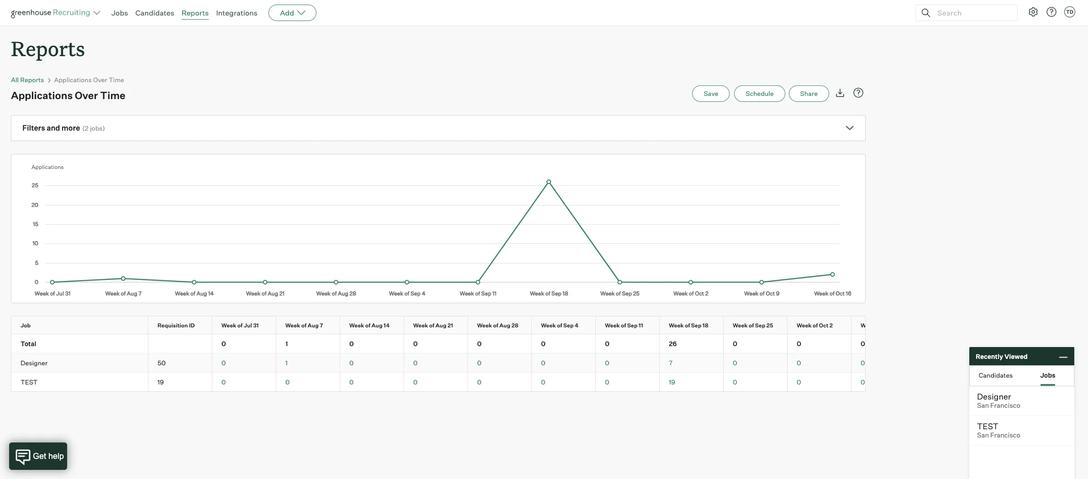 Task type: describe. For each thing, give the bounding box(es) containing it.
(
[[82, 124, 85, 132]]

19 link
[[669, 378, 676, 386]]

31
[[253, 322, 259, 329]]

1 vertical spatial applications over time
[[11, 89, 126, 102]]

save
[[704, 90, 719, 97]]

configure image
[[1028, 6, 1039, 17]]

0 horizontal spatial jobs
[[111, 8, 128, 17]]

designer for designer san francisco
[[978, 392, 1012, 402]]

test for test san francisco
[[978, 421, 999, 431]]

aug for 21
[[436, 322, 447, 329]]

applications over time link
[[54, 76, 124, 84]]

designer for designer
[[21, 359, 48, 367]]

greenhouse recruiting image
[[11, 7, 93, 18]]

1 vertical spatial over
[[75, 89, 98, 102]]

week for week of jul 31
[[222, 322, 236, 329]]

recently viewed
[[976, 352, 1028, 360]]

td
[[1067, 9, 1074, 15]]

week for week of sep 11
[[605, 322, 620, 329]]

week for week of oct 2
[[797, 322, 812, 329]]

total
[[21, 340, 36, 348]]

week of sep 25
[[733, 322, 774, 329]]

grid containing total
[[11, 317, 980, 392]]

week for week of aug 7
[[286, 322, 300, 329]]

1 link
[[286, 359, 288, 367]]

week of sep 18 column header
[[660, 317, 732, 334]]

week of aug 21 column header
[[404, 317, 476, 334]]

week of aug 21
[[413, 322, 453, 329]]

td button
[[1063, 5, 1078, 19]]

week for week of aug 21
[[413, 322, 428, 329]]

2 inside week of oct 2 column header
[[830, 322, 833, 329]]

requisition id
[[158, 322, 195, 329]]

save and schedule this report to revisit it! element
[[693, 86, 735, 102]]

2 1 from the top
[[286, 359, 288, 367]]

recently
[[976, 352, 1004, 360]]

id
[[189, 322, 195, 329]]

download image
[[835, 87, 846, 98]]

row containing total
[[11, 334, 980, 353]]

week of sep 18
[[669, 322, 709, 329]]

of for 28
[[493, 322, 499, 329]]

2 inside filters and more ( 2 jobs )
[[85, 124, 89, 132]]

sep for 25
[[756, 322, 766, 329]]

reports link
[[182, 8, 209, 17]]

oct for 2
[[820, 322, 829, 329]]

requisition id column header
[[148, 317, 220, 334]]

1 vertical spatial reports
[[11, 35, 85, 62]]

schedule button
[[735, 86, 786, 102]]

of for 31
[[238, 322, 243, 329]]

all reports
[[11, 76, 44, 84]]

2 vertical spatial reports
[[20, 76, 44, 84]]

of for 14
[[365, 322, 371, 329]]

50
[[158, 359, 166, 367]]

filters and more ( 2 jobs )
[[22, 123, 105, 133]]

aug for 7
[[308, 322, 319, 329]]

aug for 14
[[372, 322, 383, 329]]

jobs
[[90, 124, 103, 132]]

1 1 from the top
[[286, 340, 288, 348]]

san for test
[[978, 431, 990, 439]]

all
[[11, 76, 19, 84]]

row group containing designer
[[11, 354, 980, 373]]

week for week of aug 28
[[477, 322, 492, 329]]

4
[[575, 322, 579, 329]]

week for week of sep 18
[[669, 322, 684, 329]]

row containing job
[[11, 317, 980, 334]]

0 horizontal spatial candidates
[[135, 8, 174, 17]]

1 horizontal spatial 7
[[669, 359, 673, 367]]

sep for 11
[[628, 322, 638, 329]]

row containing designer
[[11, 354, 980, 372]]

filters
[[22, 123, 45, 133]]

of for 18
[[685, 322, 690, 329]]

7 inside column header
[[320, 322, 323, 329]]

week of aug 14
[[349, 322, 390, 329]]

job column header
[[11, 317, 156, 334]]



Task type: locate. For each thing, give the bounding box(es) containing it.
of for 4
[[557, 322, 563, 329]]

10 week from the left
[[797, 322, 812, 329]]

2 row group from the top
[[11, 354, 980, 373]]

week of aug 7 column header
[[276, 317, 348, 334]]

5 of from the left
[[493, 322, 499, 329]]

1 row group from the top
[[11, 334, 980, 354]]

19 down 50
[[158, 378, 164, 386]]

week left 14
[[349, 322, 364, 329]]

schedule
[[746, 90, 774, 97]]

3 sep from the left
[[692, 322, 702, 329]]

faq image
[[853, 87, 864, 98]]

4 aug from the left
[[500, 322, 511, 329]]

week of aug 28
[[477, 322, 519, 329]]

week of sep 4
[[541, 322, 579, 329]]

1 horizontal spatial candidates
[[979, 371, 1013, 379]]

1 vertical spatial francisco
[[991, 431, 1021, 439]]

6 of from the left
[[557, 322, 563, 329]]

td button
[[1065, 6, 1076, 17]]

designer inside row
[[21, 359, 48, 367]]

week left 11
[[605, 322, 620, 329]]

add button
[[269, 5, 317, 21]]

2 row from the top
[[11, 334, 980, 353]]

11
[[639, 322, 644, 329]]

test down total on the bottom left
[[21, 378, 38, 386]]

1 aug from the left
[[308, 322, 319, 329]]

9 of from the left
[[749, 322, 754, 329]]

1 horizontal spatial designer
[[978, 392, 1012, 402]]

test san francisco
[[978, 421, 1021, 439]]

candidates down recently viewed on the right of the page
[[979, 371, 1013, 379]]

week for week of sep 25
[[733, 322, 748, 329]]

candidates link
[[135, 8, 174, 17]]

san for designer
[[978, 402, 990, 410]]

applications right all reports in the top left of the page
[[54, 76, 92, 84]]

san inside designer san francisco
[[978, 402, 990, 410]]

job
[[21, 322, 31, 329]]

)
[[103, 124, 105, 132]]

1 oct from the left
[[820, 322, 829, 329]]

cell inside grid
[[148, 334, 212, 353]]

jobs link
[[111, 8, 128, 17]]

tab list containing candidates
[[970, 366, 1075, 386]]

week of oct 2 column header
[[788, 317, 860, 334]]

francisco inside test san francisco
[[991, 431, 1021, 439]]

jul
[[244, 322, 252, 329]]

week of jul 31 column header
[[212, 317, 284, 334]]

1 horizontal spatial test
[[978, 421, 999, 431]]

26
[[669, 340, 677, 348]]

test
[[21, 378, 38, 386], [978, 421, 999, 431]]

designer up test san francisco
[[978, 392, 1012, 402]]

2 sep from the left
[[628, 322, 638, 329]]

7 link
[[669, 359, 673, 367]]

7 week from the left
[[605, 322, 620, 329]]

2 san from the top
[[978, 431, 990, 439]]

sep left 18
[[692, 322, 702, 329]]

18
[[703, 322, 709, 329]]

week of aug 7
[[286, 322, 323, 329]]

candidates inside tab list
[[979, 371, 1013, 379]]

share button
[[789, 86, 830, 102]]

of for 9
[[877, 322, 882, 329]]

0
[[222, 340, 226, 348], [349, 340, 354, 348], [413, 340, 418, 348], [477, 340, 482, 348], [541, 340, 546, 348], [605, 340, 610, 348], [733, 340, 738, 348], [797, 340, 802, 348], [861, 340, 866, 348], [222, 359, 226, 367], [349, 359, 354, 367], [413, 359, 418, 367], [477, 359, 482, 367], [541, 359, 546, 367], [605, 359, 610, 367], [733, 359, 738, 367], [797, 359, 802, 367], [861, 359, 866, 367], [222, 378, 226, 386], [286, 378, 290, 386], [349, 378, 354, 386], [413, 378, 418, 386], [477, 378, 482, 386], [541, 378, 546, 386], [605, 378, 610, 386], [733, 378, 738, 386], [797, 378, 802, 386], [861, 378, 866, 386]]

oct inside column header
[[820, 322, 829, 329]]

21
[[448, 322, 453, 329]]

2 francisco from the top
[[991, 431, 1021, 439]]

save button
[[693, 86, 730, 102]]

candidates right jobs link
[[135, 8, 174, 17]]

8 week from the left
[[669, 322, 684, 329]]

4 row from the top
[[11, 373, 980, 392]]

0 vertical spatial san
[[978, 402, 990, 410]]

reports down greenhouse recruiting image
[[11, 35, 85, 62]]

week for week of oct 9
[[861, 322, 876, 329]]

of for 11
[[621, 322, 626, 329]]

2 19 from the left
[[669, 378, 676, 386]]

week
[[222, 322, 236, 329], [286, 322, 300, 329], [349, 322, 364, 329], [413, 322, 428, 329], [477, 322, 492, 329], [541, 322, 556, 329], [605, 322, 620, 329], [669, 322, 684, 329], [733, 322, 748, 329], [797, 322, 812, 329], [861, 322, 876, 329]]

francisco inside designer san francisco
[[991, 402, 1021, 410]]

week of sep 11
[[605, 322, 644, 329]]

0 horizontal spatial 7
[[320, 322, 323, 329]]

week left 9
[[861, 322, 876, 329]]

francisco up test san francisco
[[991, 402, 1021, 410]]

0 horizontal spatial oct
[[820, 322, 829, 329]]

reports
[[182, 8, 209, 17], [11, 35, 85, 62], [20, 76, 44, 84]]

7
[[320, 322, 323, 329], [669, 359, 673, 367]]

designer inside designer san francisco
[[978, 392, 1012, 402]]

2 week from the left
[[286, 322, 300, 329]]

sep left 11
[[628, 322, 638, 329]]

applications over time
[[54, 76, 124, 84], [11, 89, 126, 102]]

3 aug from the left
[[436, 322, 447, 329]]

aug
[[308, 322, 319, 329], [372, 322, 383, 329], [436, 322, 447, 329], [500, 322, 511, 329]]

of for 7
[[302, 322, 307, 329]]

test for test
[[21, 378, 38, 386]]

week up 26
[[669, 322, 684, 329]]

reports right candidates link
[[182, 8, 209, 17]]

sep
[[564, 322, 574, 329], [628, 322, 638, 329], [692, 322, 702, 329], [756, 322, 766, 329]]

francisco for test
[[991, 431, 1021, 439]]

all reports link
[[11, 76, 44, 84]]

aug for 28
[[500, 322, 511, 329]]

more
[[62, 123, 80, 133]]

grid
[[11, 317, 980, 392]]

1 vertical spatial san
[[978, 431, 990, 439]]

1 francisco from the top
[[991, 402, 1021, 410]]

test down designer san francisco
[[978, 421, 999, 431]]

1 19 from the left
[[158, 378, 164, 386]]

7 of from the left
[[621, 322, 626, 329]]

3 row group from the top
[[11, 373, 980, 392]]

designer
[[21, 359, 48, 367], [978, 392, 1012, 402]]

0 vertical spatial test
[[21, 378, 38, 386]]

requisition
[[158, 322, 188, 329]]

0 horizontal spatial test
[[21, 378, 38, 386]]

0 vertical spatial francisco
[[991, 402, 1021, 410]]

row
[[11, 317, 980, 334], [11, 334, 980, 353], [11, 354, 980, 372], [11, 373, 980, 392]]

integrations link
[[216, 8, 258, 17]]

of for 25
[[749, 322, 754, 329]]

0 vertical spatial jobs
[[111, 8, 128, 17]]

9
[[894, 322, 898, 329]]

1 vertical spatial time
[[100, 89, 126, 102]]

0 horizontal spatial 19
[[158, 378, 164, 386]]

1 san from the top
[[978, 402, 990, 410]]

1
[[286, 340, 288, 348], [286, 359, 288, 367]]

designer san francisco
[[978, 392, 1021, 410]]

week left 21
[[413, 322, 428, 329]]

tab list
[[970, 366, 1075, 386]]

oct for 9
[[883, 322, 893, 329]]

6 week from the left
[[541, 322, 556, 329]]

0 vertical spatial 2
[[85, 124, 89, 132]]

1 vertical spatial test
[[978, 421, 999, 431]]

designer down total on the bottom left
[[21, 359, 48, 367]]

3 row from the top
[[11, 354, 980, 372]]

sep left 25
[[756, 322, 766, 329]]

jobs
[[111, 8, 128, 17], [1041, 371, 1056, 379]]

19
[[158, 378, 164, 386], [669, 378, 676, 386]]

0 vertical spatial over
[[93, 76, 107, 84]]

row containing test
[[11, 373, 980, 392]]

time
[[109, 76, 124, 84], [100, 89, 126, 102]]

week left 4
[[541, 322, 556, 329]]

3 of from the left
[[365, 322, 371, 329]]

row group containing test
[[11, 373, 980, 392]]

2 oct from the left
[[883, 322, 893, 329]]

0 vertical spatial applications over time
[[54, 76, 124, 84]]

3 week from the left
[[349, 322, 364, 329]]

Search text field
[[936, 6, 1010, 19]]

0 horizontal spatial designer
[[21, 359, 48, 367]]

sep left 4
[[564, 322, 574, 329]]

sep for 18
[[692, 322, 702, 329]]

1 vertical spatial 2
[[830, 322, 833, 329]]

9 week from the left
[[733, 322, 748, 329]]

week of aug 14 column header
[[340, 317, 412, 334]]

1 week from the left
[[222, 322, 236, 329]]

1 vertical spatial candidates
[[979, 371, 1013, 379]]

1 vertical spatial applications
[[11, 89, 73, 102]]

0 vertical spatial applications
[[54, 76, 92, 84]]

francisco for designer
[[991, 402, 1021, 410]]

1 vertical spatial 7
[[669, 359, 673, 367]]

of
[[238, 322, 243, 329], [302, 322, 307, 329], [365, 322, 371, 329], [429, 322, 435, 329], [493, 322, 499, 329], [557, 322, 563, 329], [621, 322, 626, 329], [685, 322, 690, 329], [749, 322, 754, 329], [813, 322, 818, 329], [877, 322, 882, 329]]

week left 28
[[477, 322, 492, 329]]

applications
[[54, 76, 92, 84], [11, 89, 73, 102]]

integrations
[[216, 8, 258, 17]]

san
[[978, 402, 990, 410], [978, 431, 990, 439]]

25
[[767, 322, 774, 329]]

week of oct 9
[[861, 322, 898, 329]]

week of sep 4 column header
[[532, 317, 604, 334]]

week of jul 31
[[222, 322, 259, 329]]

0 vertical spatial 1
[[286, 340, 288, 348]]

san inside test san francisco
[[978, 431, 990, 439]]

2
[[85, 124, 89, 132], [830, 322, 833, 329]]

14
[[384, 322, 390, 329]]

1 horizontal spatial jobs
[[1041, 371, 1056, 379]]

1 down week of aug 7 on the bottom left of page
[[286, 359, 288, 367]]

candidates
[[135, 8, 174, 17], [979, 371, 1013, 379]]

of for 2
[[813, 322, 818, 329]]

san down designer san francisco
[[978, 431, 990, 439]]

week for week of aug 14
[[349, 322, 364, 329]]

28
[[512, 322, 519, 329]]

4 of from the left
[[429, 322, 435, 329]]

applications down all reports link
[[11, 89, 73, 102]]

0 vertical spatial 7
[[320, 322, 323, 329]]

2 of from the left
[[302, 322, 307, 329]]

week left jul
[[222, 322, 236, 329]]

week right 25
[[797, 322, 812, 329]]

week for week of sep 4
[[541, 322, 556, 329]]

over
[[93, 76, 107, 84], [75, 89, 98, 102]]

0 vertical spatial designer
[[21, 359, 48, 367]]

francisco down designer san francisco
[[991, 431, 1021, 439]]

1 sep from the left
[[564, 322, 574, 329]]

10 of from the left
[[813, 322, 818, 329]]

1 vertical spatial 1
[[286, 359, 288, 367]]

week of aug 28 column header
[[468, 317, 540, 334]]

week of sep 25 column header
[[724, 317, 796, 334]]

1 horizontal spatial 2
[[830, 322, 833, 329]]

oct
[[820, 322, 829, 329], [883, 322, 893, 329]]

1 row from the top
[[11, 317, 980, 334]]

1 vertical spatial designer
[[978, 392, 1012, 402]]

4 week from the left
[[413, 322, 428, 329]]

1 vertical spatial jobs
[[1041, 371, 1056, 379]]

san up test san francisco
[[978, 402, 990, 410]]

19 down '7' link
[[669, 378, 676, 386]]

week left 25
[[733, 322, 748, 329]]

0 vertical spatial time
[[109, 76, 124, 84]]

week of oct 2
[[797, 322, 833, 329]]

test inside test san francisco
[[978, 421, 999, 431]]

cell
[[148, 334, 212, 353]]

0 vertical spatial candidates
[[135, 8, 174, 17]]

4 sep from the left
[[756, 322, 766, 329]]

5 week from the left
[[477, 322, 492, 329]]

sep for 4
[[564, 322, 574, 329]]

2 aug from the left
[[372, 322, 383, 329]]

1 horizontal spatial oct
[[883, 322, 893, 329]]

row group containing total
[[11, 334, 980, 354]]

of for 21
[[429, 322, 435, 329]]

week of sep 11 column header
[[596, 317, 668, 334]]

1 of from the left
[[238, 322, 243, 329]]

and
[[47, 123, 60, 133]]

viewed
[[1005, 352, 1028, 360]]

1 horizontal spatial 19
[[669, 378, 676, 386]]

8 of from the left
[[685, 322, 690, 329]]

row group
[[11, 334, 980, 354], [11, 354, 980, 373], [11, 373, 980, 392]]

1 up 1 link
[[286, 340, 288, 348]]

week right 31
[[286, 322, 300, 329]]

add
[[280, 8, 294, 17]]

0 vertical spatial reports
[[182, 8, 209, 17]]

0 horizontal spatial 2
[[85, 124, 89, 132]]

11 week from the left
[[861, 322, 876, 329]]

share
[[801, 90, 818, 97]]

reports right all
[[20, 76, 44, 84]]

francisco
[[991, 402, 1021, 410], [991, 431, 1021, 439]]

11 of from the left
[[877, 322, 882, 329]]

0 link
[[222, 359, 226, 367], [349, 359, 354, 367], [413, 359, 418, 367], [477, 359, 482, 367], [541, 359, 546, 367], [605, 359, 610, 367], [733, 359, 738, 367], [797, 359, 802, 367], [861, 359, 866, 367], [222, 378, 226, 386], [286, 378, 290, 386], [349, 378, 354, 386], [413, 378, 418, 386], [477, 378, 482, 386], [541, 378, 546, 386], [605, 378, 610, 386], [733, 378, 738, 386], [797, 378, 802, 386], [861, 378, 866, 386]]



Task type: vqa. For each thing, say whether or not it's contained in the screenshot.
Integrations link
yes



